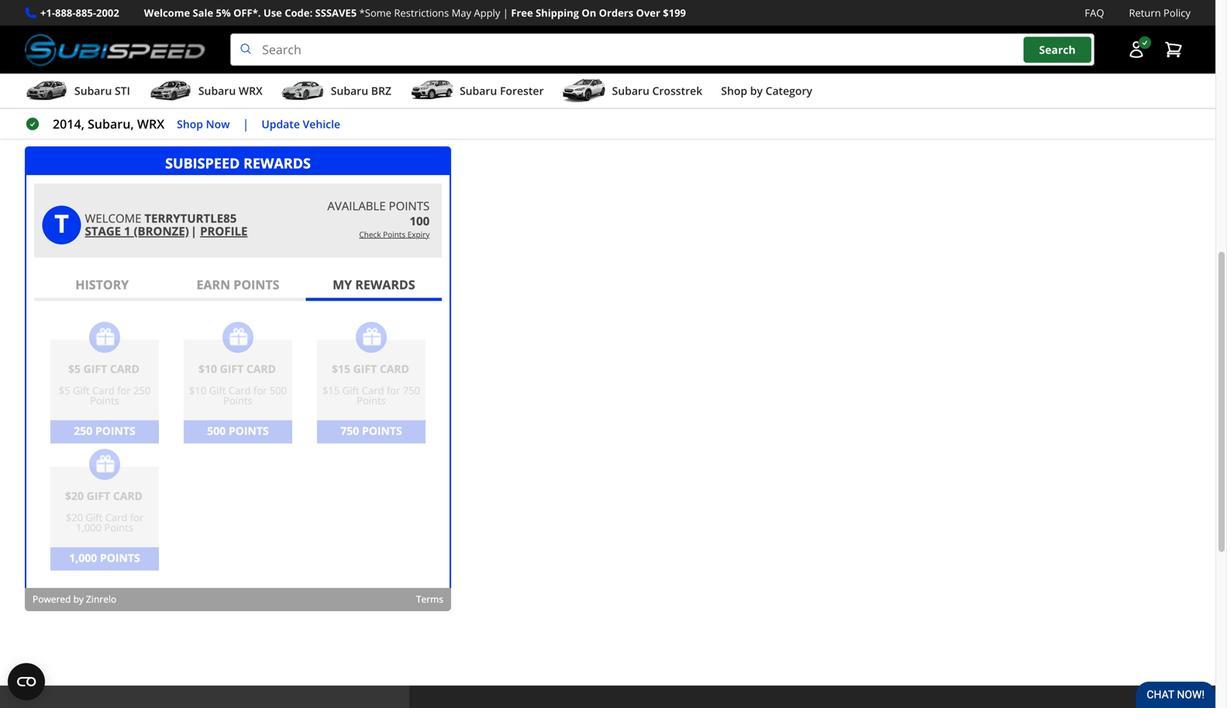 Task type: vqa. For each thing, say whether or not it's contained in the screenshot.
Wheels
no



Task type: locate. For each thing, give the bounding box(es) containing it.
category
[[766, 83, 813, 98]]

| left 'free'
[[503, 6, 509, 20]]

shop left "by"
[[722, 83, 748, 98]]

subaru left sti
[[74, 83, 112, 98]]

0 vertical spatial shop
[[722, 83, 748, 98]]

shop by category
[[722, 83, 813, 98]]

+1-
[[40, 6, 55, 20]]

wrx up update
[[239, 83, 263, 98]]

shop inside shop now link
[[177, 117, 203, 131]]

restrictions
[[394, 6, 449, 20]]

a subaru brz thumbnail image image
[[281, 79, 325, 102]]

shop left now
[[177, 117, 203, 131]]

button image
[[1128, 40, 1146, 59]]

subaru right a subaru crosstrek thumbnail image
[[612, 83, 650, 98]]

subaru crosstrek
[[612, 83, 703, 98]]

add address link
[[25, 12, 179, 43]]

on
[[582, 6, 597, 20]]

wrx
[[239, 83, 263, 98], [137, 116, 165, 132]]

5%
[[216, 6, 231, 20]]

dialog
[[25, 147, 451, 612]]

a subaru wrx thumbnail image image
[[149, 79, 192, 102]]

1 vertical spatial shop
[[177, 117, 203, 131]]

0 vertical spatial wrx
[[239, 83, 263, 98]]

wrx inside dropdown button
[[239, 83, 263, 98]]

5 subaru from the left
[[612, 83, 650, 98]]

1 horizontal spatial |
[[503, 6, 509, 20]]

| right now
[[242, 116, 249, 132]]

3 subaru from the left
[[331, 83, 368, 98]]

add address
[[69, 20, 135, 35]]

1 horizontal spatial shop
[[722, 83, 748, 98]]

a subaru forester thumbnail image image
[[410, 79, 454, 102]]

off*.
[[234, 6, 261, 20]]

faq link
[[1085, 5, 1105, 21]]

2 subaru from the left
[[198, 83, 236, 98]]

0 vertical spatial |
[[503, 6, 509, 20]]

subaru left brz
[[331, 83, 368, 98]]

2002
[[96, 6, 119, 20]]

1 subaru from the left
[[74, 83, 112, 98]]

subaru left the forester
[[460, 83, 497, 98]]

2014,
[[53, 116, 84, 132]]

update vehicle button
[[262, 115, 341, 133]]

now
[[206, 117, 230, 131]]

subaru wrx button
[[149, 77, 263, 108]]

sssave5
[[315, 6, 357, 20]]

update vehicle
[[262, 117, 341, 131]]

shop inside shop by category dropdown button
[[722, 83, 748, 98]]

subaru
[[74, 83, 112, 98], [198, 83, 236, 98], [331, 83, 368, 98], [460, 83, 497, 98], [612, 83, 650, 98]]

0 horizontal spatial shop
[[177, 117, 203, 131]]

over
[[636, 6, 661, 20]]

0 horizontal spatial |
[[242, 116, 249, 132]]

subaru forester
[[460, 83, 544, 98]]

subaru for subaru sti
[[74, 83, 112, 98]]

address
[[93, 20, 135, 35]]

|
[[503, 6, 509, 20], [242, 116, 249, 132]]

888-
[[55, 6, 76, 20]]

4 subaru from the left
[[460, 83, 497, 98]]

crosstrek
[[653, 83, 703, 98]]

1 vertical spatial |
[[242, 116, 249, 132]]

subaru up now
[[198, 83, 236, 98]]

search input field
[[230, 33, 1095, 66]]

1 vertical spatial wrx
[[137, 116, 165, 132]]

subaru for subaru forester
[[460, 83, 497, 98]]

wrx down 'a subaru wrx thumbnail image'
[[137, 116, 165, 132]]

1 horizontal spatial wrx
[[239, 83, 263, 98]]

subaru wrx
[[198, 83, 263, 98]]

vehicle
[[303, 117, 341, 131]]

free
[[511, 6, 533, 20]]

shop
[[722, 83, 748, 98], [177, 117, 203, 131]]

subaru sti
[[74, 83, 130, 98]]

add
[[69, 20, 90, 35]]



Task type: describe. For each thing, give the bounding box(es) containing it.
subaru,
[[88, 116, 134, 132]]

subaru for subaru wrx
[[198, 83, 236, 98]]

apply
[[474, 6, 501, 20]]

2014, subaru, wrx
[[53, 116, 165, 132]]

subaru for subaru crosstrek
[[612, 83, 650, 98]]

faq
[[1085, 6, 1105, 20]]

return policy
[[1130, 6, 1191, 20]]

subaru crosstrek button
[[563, 77, 703, 108]]

return
[[1130, 6, 1162, 20]]

shop by category button
[[722, 77, 813, 108]]

+1-888-885-2002 link
[[40, 5, 119, 21]]

shop now
[[177, 117, 230, 131]]

welcome sale 5% off*. use code: sssave5 *some restrictions may apply | free shipping on orders over $199
[[144, 6, 686, 20]]

use
[[264, 6, 282, 20]]

by
[[751, 83, 763, 98]]

+1-888-885-2002
[[40, 6, 119, 20]]

a subaru sti thumbnail image image
[[25, 79, 68, 102]]

sale
[[193, 6, 213, 20]]

code:
[[285, 6, 313, 20]]

sti
[[115, 83, 130, 98]]

shop for shop now
[[177, 117, 203, 131]]

a subaru crosstrek thumbnail image image
[[563, 79, 606, 102]]

subaru sti button
[[25, 77, 130, 108]]

may
[[452, 6, 472, 20]]

search
[[1040, 42, 1076, 57]]

shop now link
[[177, 115, 230, 133]]

open widget image
[[8, 664, 45, 701]]

welcome
[[144, 6, 190, 20]]

subaru for subaru brz
[[331, 83, 368, 98]]

shop for shop by category
[[722, 83, 748, 98]]

subispeed logo image
[[25, 33, 206, 66]]

policy
[[1164, 6, 1191, 20]]

*some
[[360, 6, 392, 20]]

forester
[[500, 83, 544, 98]]

brz
[[371, 83, 392, 98]]

0 horizontal spatial wrx
[[137, 116, 165, 132]]

rewards
[[25, 91, 102, 116]]

return policy link
[[1130, 5, 1191, 21]]

subaru brz
[[331, 83, 392, 98]]

orders
[[599, 6, 634, 20]]

shipping
[[536, 6, 579, 20]]

$199
[[663, 6, 686, 20]]

subaru brz button
[[281, 77, 392, 108]]

update
[[262, 117, 300, 131]]

subaru forester button
[[410, 77, 544, 108]]

885-
[[76, 6, 96, 20]]

search button
[[1024, 37, 1092, 63]]



